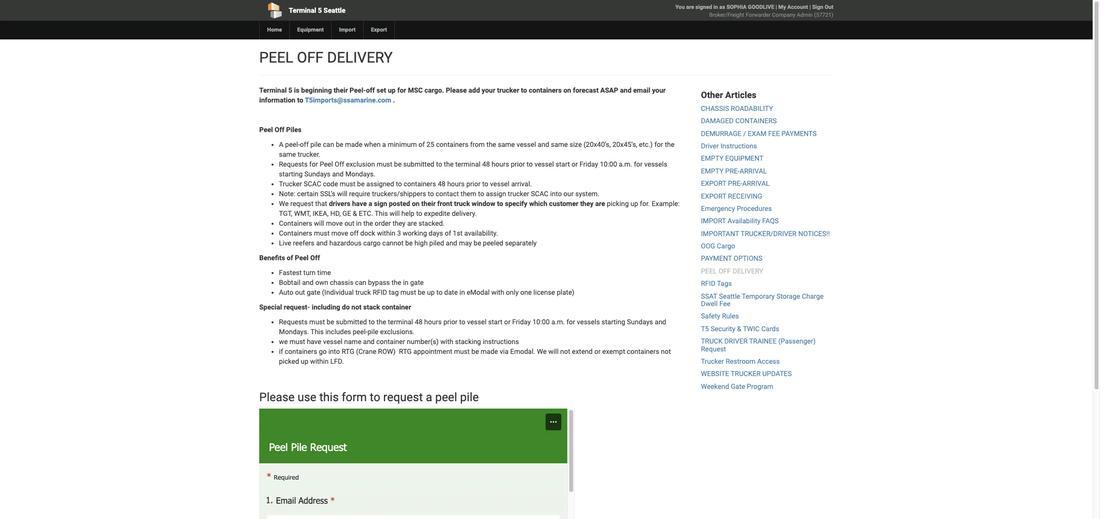 Task type: vqa. For each thing, say whether or not it's contained in the screenshot.
WMT,
yes



Task type: describe. For each thing, give the bounding box(es) containing it.
my
[[779, 4, 786, 10]]

or inside a peel-off pile can be made when a minimum of 25 containers from the same vessel and same size (20x40's, 20x45's, etc.) for the same trucker. requests for peel off exclusion must be submitted to the terminal 48 hours prior to vessel start or friday 10:00 a.m. for vessels starting sundays and mondays. trucker scac code must be assigned to containers 48 hours prior to vessel arrival. note: certain ssl's will require truckers/shippers to contact them to assign trucker scac into our system.
[[572, 160, 578, 168]]

up inside requests must be submitted to the terminal 48 hours prior to vessel start or friday 10:00 a.m. for vessels starting sundays and mondays. this includes peel-pile exclusions. we must have vessel name and container number(s) with stacking instructions if containers go into rtg (crane row)  rtg appointment must be made via emodal. we will not extend or exempt containers not picked up within lfd.
[[301, 357, 309, 365]]

their peel-
[[334, 86, 366, 94]]

in right bypass
[[403, 279, 409, 286]]

0 horizontal spatial request
[[290, 200, 314, 208]]

1 vertical spatial are
[[595, 200, 605, 208]]

temporary
[[742, 292, 775, 300]]

export receiving link
[[701, 192, 762, 200]]

2 your from the left
[[652, 86, 666, 94]]

peeled
[[483, 239, 503, 247]]

be down "availability."
[[474, 239, 481, 247]]

1 vertical spatial or
[[504, 318, 511, 326]]

customer
[[549, 200, 579, 208]]

be left when at the left
[[336, 140, 343, 148]]

0 vertical spatial they
[[580, 200, 594, 208]]

chassis roadability link
[[701, 104, 773, 112]]

10:00 inside requests must be submitted to the terminal 48 hours prior to vessel start or friday 10:00 a.m. for vessels starting sundays and mondays. this includes peel-pile exclusions. we must have vessel name and container number(s) with stacking instructions if containers go into rtg (crane row)  rtg appointment must be made via emodal. we will not extend or exempt containers not picked up within lfd.
[[533, 318, 550, 326]]

1 vertical spatial a
[[369, 200, 372, 208]]

lfd.
[[330, 357, 344, 365]]

faqs
[[762, 217, 779, 225]]

1 horizontal spatial have
[[352, 200, 367, 208]]

etc.)
[[639, 140, 653, 148]]

import link
[[331, 21, 363, 39]]

import
[[339, 27, 356, 33]]

2 vertical spatial off
[[310, 254, 320, 262]]

posted
[[389, 200, 410, 208]]

including
[[312, 303, 340, 311]]

be down stacking on the bottom left of page
[[472, 348, 479, 355]]

damaged
[[701, 117, 734, 125]]

availability.
[[464, 229, 498, 237]]

to inside picking up for. example: tgt, wmt, ikea, hd, ge & etc. this will help to expedite delivery.
[[416, 210, 422, 217]]

must inside "fastest turn time bobtail and own chassis can bypass the in gate auto out gate (individual truck rfid tag must be up to date in emodal with only one license plate)"
[[401, 288, 416, 296]]

0 vertical spatial off
[[275, 126, 284, 134]]

chassis
[[330, 279, 354, 286]]

1 horizontal spatial gate
[[410, 279, 424, 286]]

containers right 25
[[436, 140, 469, 148]]

2 rtg from the left
[[399, 348, 412, 355]]

off inside a peel-off pile can be made when a minimum of 25 containers from the same vessel and same size (20x40's, 20x45's, etc.) for the same trucker. requests for peel off exclusion must be submitted to the terminal 48 hours prior to vessel start or friday 10:00 a.m. for vessels starting sundays and mondays. trucker scac code must be assigned to containers 48 hours prior to vessel arrival. note: certain ssl's will require truckers/shippers to contact them to assign trucker scac into our system.
[[335, 160, 344, 168]]

into inside requests must be submitted to the terminal 48 hours prior to vessel start or friday 10:00 a.m. for vessels starting sundays and mondays. this includes peel-pile exclusions. we must have vessel name and container number(s) with stacking instructions if containers go into rtg (crane row)  rtg appointment must be made via emodal. we will not extend or exempt containers not picked up within lfd.
[[328, 348, 340, 355]]

1 vertical spatial on
[[412, 200, 420, 208]]

and right reefers on the top left of page
[[316, 239, 328, 247]]

demurrage
[[701, 129, 742, 137]]

terminal inside requests must be submitted to the terminal 48 hours prior to vessel start or friday 10:00 a.m. for vessels starting sundays and mondays. this includes peel-pile exclusions. we must have vessel name and container number(s) with stacking instructions if containers go into rtg (crane row)  rtg appointment must be made via emodal. we will not extend or exempt containers not picked up within lfd.
[[388, 318, 413, 326]]

tag
[[389, 288, 399, 296]]

truckers/shippers
[[372, 190, 426, 198]]

terminal 5 seattle link
[[259, 0, 490, 21]]

specify
[[505, 200, 528, 208]]

and left t5
[[655, 318, 666, 326]]

2 horizontal spatial prior
[[511, 160, 525, 168]]

stacking
[[455, 338, 481, 346]]

will inside picking up for. example: tgt, wmt, ikea, hd, ge & etc. this will help to expedite delivery.
[[390, 210, 400, 217]]

20x45's,
[[613, 140, 637, 148]]

containers right exempt
[[627, 348, 659, 355]]

2 vertical spatial or
[[594, 348, 601, 355]]

front
[[437, 200, 452, 208]]

ssat seattle temporary storage charge dwell fee link
[[701, 292, 824, 308]]

in right date on the left bottom of the page
[[460, 288, 465, 296]]

rules
[[722, 312, 739, 320]]

be up includes
[[327, 318, 334, 326]]

vessel down includes
[[323, 338, 343, 346]]

export link
[[363, 21, 395, 39]]

off inside the terminal 5 is beginning their peel-off set up for msc cargo. please add your trucker to containers on forecast asap and email your information to
[[366, 86, 375, 94]]

containers up their
[[404, 180, 436, 188]]

within inside requests must be submitted to the terminal 48 hours prior to vessel start or friday 10:00 a.m. for vessels starting sundays and mondays. this includes peel-pile exclusions. we must have vessel name and container number(s) with stacking instructions if containers go into rtg (crane row)  rtg appointment must be made via emodal. we will not extend or exempt containers not picked up within lfd.
[[310, 357, 329, 365]]

days
[[429, 229, 443, 237]]

0 vertical spatial truck
[[454, 200, 470, 208]]

seattle inside other articles chassis roadability damaged containers demurrage / exam fee payments driver instructions empty equipment empty pre-arrival export pre-arrival export receiving emergency procedures import availability faqs important trucker/driver notices!! oog cargo payment options peel off delivery rfid tags ssat seattle temporary storage charge dwell fee safety rules t5 security & twic cards truck driver trainee (passenger) request trucker restroom access website trucker updates weekend gate program
[[719, 292, 740, 300]]

for down etc.)
[[634, 160, 643, 168]]

of inside containers will move out in the order they are stacked. containers must move off dock within 3 working days of 1st availability. live reefers and hazardous cargo cannot be high piled and may be peeled separately
[[445, 229, 451, 237]]

cannot
[[382, 239, 404, 247]]

my account link
[[779, 4, 808, 10]]

signed
[[696, 4, 712, 10]]

website
[[701, 370, 729, 378]]

2 export from the top
[[701, 192, 726, 200]]

form
[[342, 390, 367, 404]]

up for msc
[[388, 86, 423, 94]]

2 empty from the top
[[701, 167, 724, 175]]

0 horizontal spatial seattle
[[324, 6, 346, 14]]

tags
[[717, 280, 732, 288]]

roadability
[[731, 104, 773, 112]]

0 vertical spatial scac
[[304, 180, 321, 188]]

1 vertical spatial pre-
[[728, 180, 743, 187]]

arrival.
[[511, 180, 532, 188]]

sign out link
[[812, 4, 834, 10]]

0 horizontal spatial not
[[352, 303, 362, 311]]

availability
[[728, 217, 761, 225]]

vessel up assign
[[490, 180, 510, 188]]

the inside requests must be submitted to the terminal 48 hours prior to vessel start or friday 10:00 a.m. for vessels starting sundays and mondays. this includes peel-pile exclusions. we must have vessel name and container number(s) with stacking instructions if containers go into rtg (crane row)  rtg appointment must be made via emodal. we will not extend or exempt containers not picked up within lfd.
[[377, 318, 386, 326]]

starting inside a peel-off pile can be made when a minimum of 25 containers from the same vessel and same size (20x40's, 20x45's, etc.) for the same trucker. requests for peel off exclusion must be submitted to the terminal 48 hours prior to vessel start or friday 10:00 a.m. for vessels starting sundays and mondays. trucker scac code must be assigned to containers 48 hours prior to vessel arrival. note: certain ssl's will require truckers/shippers to contact them to assign trucker scac into our system.
[[279, 170, 303, 178]]

terminal inside a peel-off pile can be made when a minimum of 25 containers from the same vessel and same size (20x40's, 20x45's, etc.) for the same trucker. requests for peel off exclusion must be submitted to the terminal 48 hours prior to vessel start or friday 10:00 a.m. for vessels starting sundays and mondays. trucker scac code must be assigned to containers 48 hours prior to vessel arrival. note: certain ssl's will require truckers/shippers to contact them to assign trucker scac into our system.
[[455, 160, 481, 168]]

a.m. inside requests must be submitted to the terminal 48 hours prior to vessel start or friday 10:00 a.m. for vessels starting sundays and mondays. this includes peel-pile exclusions. we must have vessel name and container number(s) with stacking instructions if containers go into rtg (crane row)  rtg appointment must be made via emodal. we will not extend or exempt containers not picked up within lfd.
[[551, 318, 565, 326]]

requests inside requests must be submitted to the terminal 48 hours prior to vessel start or friday 10:00 a.m. for vessels starting sundays and mondays. this includes peel-pile exclusions. we must have vessel name and container number(s) with stacking instructions if containers go into rtg (crane row)  rtg appointment must be made via emodal. we will not extend or exempt containers not picked up within lfd.
[[279, 318, 308, 326]]

instructions
[[483, 338, 519, 346]]

0 horizontal spatial delivery
[[327, 49, 393, 66]]

up inside picking up for. example: tgt, wmt, ikea, hd, ge & etc. this will help to expedite delivery.
[[631, 200, 638, 208]]

you are signed in as sophia goodlive | my account | sign out broker/freight forwarder company admin (57721)
[[675, 4, 834, 18]]

0 vertical spatial container
[[382, 303, 411, 311]]

be down minimum
[[394, 160, 402, 168]]

0 horizontal spatial same
[[279, 150, 296, 158]]

0 horizontal spatial peel
[[259, 49, 293, 66]]

and inside the terminal 5 is beginning their peel-off set up for msc cargo. please add your trucker to containers on forecast asap and email your information to
[[620, 86, 632, 94]]

note:
[[279, 190, 295, 198]]

5 is
[[288, 86, 299, 94]]

drivers
[[329, 200, 350, 208]]

special
[[259, 303, 282, 311]]

safety
[[701, 312, 720, 320]]

website trucker updates link
[[701, 370, 792, 378]]

1 vertical spatial 48
[[438, 180, 446, 188]]

out inside "fastest turn time bobtail and own chassis can bypass the in gate auto out gate (individual truck rfid tag must be up to date in emodal with only one license plate)"
[[295, 288, 305, 296]]

beginning
[[301, 86, 332, 94]]

will inside containers will move out in the order they are stacked. containers must move off dock within 3 working days of 1st availability. live reefers and hazardous cargo cannot be high piled and may be peeled separately
[[314, 219, 324, 227]]

start inside requests must be submitted to the terminal 48 hours prior to vessel start or friday 10:00 a.m. for vessels starting sundays and mondays. this includes peel-pile exclusions. we must have vessel name and container number(s) with stacking instructions if containers go into rtg (crane row)  rtg appointment must be made via emodal. we will not extend or exempt containers not picked up within lfd.
[[488, 318, 503, 326]]

a peel-off pile can be made when a minimum of 25 containers from the same vessel and same size (20x40's, 20x45's, etc.) for the same trucker. requests for peel off exclusion must be submitted to the terminal 48 hours prior to vessel start or friday 10:00 a.m. for vessels starting sundays and mondays. trucker scac code must be assigned to containers 48 hours prior to vessel arrival. note: certain ssl's will require truckers/shippers to contact them to assign trucker scac into our system.
[[279, 140, 675, 198]]

pile inside requests must be submitted to the terminal 48 hours prior to vessel start or friday 10:00 a.m. for vessels starting sundays and mondays. this includes peel-pile exclusions. we must have vessel name and container number(s) with stacking instructions if containers go into rtg (crane row)  rtg appointment must be made via emodal. we will not extend or exempt containers not picked up within lfd.
[[368, 328, 378, 336]]

must up assigned
[[377, 160, 392, 168]]

off inside other articles chassis roadability damaged containers demurrage / exam fee payments driver instructions empty equipment empty pre-arrival export pre-arrival export receiving emergency procedures import availability faqs important trucker/driver notices!! oog cargo payment options peel off delivery rfid tags ssat seattle temporary storage charge dwell fee safety rules t5 security & twic cards truck driver trainee (passenger) request trucker restroom access website trucker updates weekend gate program
[[719, 267, 731, 275]]

0 vertical spatial hours
[[492, 160, 509, 168]]

2 | from the left
[[810, 4, 811, 10]]

access
[[757, 357, 780, 365]]

vessel up stacking on the bottom left of page
[[467, 318, 487, 326]]

and left size
[[538, 140, 549, 148]]

piles
[[286, 126, 302, 134]]

vessels inside a peel-off pile can be made when a minimum of 25 containers from the same vessel and same size (20x40's, 20x45's, etc.) for the same trucker. requests for peel off exclusion must be submitted to the terminal 48 hours prior to vessel start or friday 10:00 a.m. for vessels starting sundays and mondays. trucker scac code must be assigned to containers 48 hours prior to vessel arrival. note: certain ssl's will require truckers/shippers to contact them to assign trucker scac into our system.
[[644, 160, 667, 168]]

cargo
[[717, 242, 735, 250]]

2 containers from the top
[[279, 229, 312, 237]]

and inside "fastest turn time bobtail and own chassis can bypass the in gate auto out gate (individual truck rfid tag must be up to date in emodal with only one license plate)"
[[302, 279, 314, 286]]

asap
[[600, 86, 618, 94]]

equipment
[[725, 154, 764, 162]]

company
[[772, 12, 796, 18]]

on inside the terminal 5 is beginning their peel-off set up for msc cargo. please add your trucker to containers on forecast asap and email your information to
[[564, 86, 571, 94]]

containers
[[735, 117, 777, 125]]

1 vertical spatial move
[[331, 229, 348, 237]]

0 vertical spatial pre-
[[725, 167, 740, 175]]

for right etc.)
[[655, 140, 663, 148]]

0 vertical spatial peel
[[259, 126, 273, 134]]

separately
[[505, 239, 537, 247]]

3
[[397, 229, 401, 237]]

into inside a peel-off pile can be made when a minimum of 25 containers from the same vessel and same size (20x40's, 20x45's, etc.) for the same trucker. requests for peel off exclusion must be submitted to the terminal 48 hours prior to vessel start or friday 10:00 a.m. for vessels starting sundays and mondays. trucker scac code must be assigned to containers 48 hours prior to vessel arrival. note: certain ssl's will require truckers/shippers to contact them to assign trucker scac into our system.
[[550, 190, 562, 198]]

auto
[[279, 288, 293, 296]]

weekend
[[701, 382, 729, 390]]

2 horizontal spatial not
[[661, 348, 671, 355]]

48 inside requests must be submitted to the terminal 48 hours prior to vessel start or friday 10:00 a.m. for vessels starting sundays and mondays. this includes peel-pile exclusions. we must have vessel name and container number(s) with stacking instructions if containers go into rtg (crane row)  rtg appointment must be made via emodal. we will not extend or exempt containers not picked up within lfd.
[[415, 318, 423, 326]]

fastest
[[279, 269, 302, 277]]

0 horizontal spatial off
[[297, 49, 324, 66]]

this inside picking up for. example: tgt, wmt, ikea, hd, ge & etc. this will help to expedite delivery.
[[375, 210, 388, 217]]

submitted inside requests must be submitted to the terminal 48 hours prior to vessel start or friday 10:00 a.m. for vessels starting sundays and mondays. this includes peel-pile exclusions. we must have vessel name and container number(s) with stacking instructions if containers go into rtg (crane row)  rtg appointment must be made via emodal. we will not extend or exempt containers not picked up within lfd.
[[336, 318, 367, 326]]

2 vertical spatial of
[[287, 254, 293, 262]]

reefers
[[293, 239, 315, 247]]

a inside a peel-off pile can be made when a minimum of 25 containers from the same vessel and same size (20x40's, 20x45's, etc.) for the same trucker. requests for peel off exclusion must be submitted to the terminal 48 hours prior to vessel start or friday 10:00 a.m. for vessels starting sundays and mondays. trucker scac code must be assigned to containers 48 hours prior to vessel arrival. note: certain ssl's will require truckers/shippers to contact them to assign trucker scac into our system.
[[382, 140, 386, 148]]

1 horizontal spatial prior
[[466, 180, 481, 188]]

must down "including"
[[309, 318, 325, 326]]

important
[[701, 230, 739, 237]]

one
[[520, 288, 532, 296]]

the up contact on the left top of the page
[[444, 160, 454, 168]]

procedures
[[737, 205, 772, 212]]

peel
[[435, 390, 457, 404]]

truck inside "fastest turn time bobtail and own chassis can bypass the in gate auto out gate (individual truck rfid tag must be up to date in emodal with only one license plate)"
[[356, 288, 371, 296]]

1 vertical spatial arrival
[[743, 180, 770, 187]]

minimum
[[388, 140, 417, 148]]

expedite
[[424, 210, 450, 217]]

have inside requests must be submitted to the terminal 48 hours prior to vessel start or friday 10:00 a.m. for vessels starting sundays and mondays. this includes peel-pile exclusions. we must have vessel name and container number(s) with stacking instructions if containers go into rtg (crane row)  rtg appointment must be made via emodal. we will not extend or exempt containers not picked up within lfd.
[[307, 338, 321, 346]]

0 vertical spatial we
[[279, 200, 289, 208]]

0 vertical spatial 48
[[482, 160, 490, 168]]

& inside other articles chassis roadability damaged containers demurrage / exam fee payments driver instructions empty equipment empty pre-arrival export pre-arrival export receiving emergency procedures import availability faqs important trucker/driver notices!! oog cargo payment options peel off delivery rfid tags ssat seattle temporary storage charge dwell fee safety rules t5 security & twic cards truck driver trainee (passenger) request trucker restroom access website trucker updates weekend gate program
[[737, 325, 742, 333]]

t5
[[701, 325, 709, 333]]

etc.
[[359, 210, 373, 217]]

this inside requests must be submitted to the terminal 48 hours prior to vessel start or friday 10:00 a.m. for vessels starting sundays and mondays. this includes peel-pile exclusions. we must have vessel name and container number(s) with stacking instructions if containers go into rtg (crane row)  rtg appointment must be made via emodal. we will not extend or exempt containers not picked up within lfd.
[[311, 328, 324, 336]]

to inside "fastest turn time bobtail and own chassis can bypass the in gate auto out gate (individual truck rfid tag must be up to date in emodal with only one license plate)"
[[437, 288, 443, 296]]

1 horizontal spatial peel
[[295, 254, 309, 262]]

home link
[[259, 21, 289, 39]]

special request- including do not stack container
[[259, 303, 413, 311]]

0 horizontal spatial gate
[[307, 288, 320, 296]]

notices!!
[[798, 230, 830, 237]]

stack
[[363, 303, 380, 311]]

containers inside the terminal 5 is beginning their peel-off set up for msc cargo. please add your trucker to containers on forecast asap and email your information to
[[529, 86, 562, 94]]

made inside requests must be submitted to the terminal 48 hours prior to vessel start or friday 10:00 a.m. for vessels starting sundays and mondays. this includes peel-pile exclusions. we must have vessel name and container number(s) with stacking instructions if containers go into rtg (crane row)  rtg appointment must be made via emodal. we will not extend or exempt containers not picked up within lfd.
[[481, 348, 498, 355]]

are inside containers will move out in the order they are stacked. containers must move off dock within 3 working days of 1st availability. live reefers and hazardous cargo cannot be high piled and may be peeled separately
[[407, 219, 417, 227]]

made inside a peel-off pile can be made when a minimum of 25 containers from the same vessel and same size (20x40's, 20x45's, etc.) for the same trucker. requests for peel off exclusion must be submitted to the terminal 48 hours prior to vessel start or friday 10:00 a.m. for vessels starting sundays and mondays. trucker scac code must be assigned to containers 48 hours prior to vessel arrival. note: certain ssl's will require truckers/shippers to contact them to assign trucker scac into our system.
[[345, 140, 362, 148]]

hazardous
[[329, 239, 362, 247]]

sundays inside a peel-off pile can be made when a minimum of 25 containers from the same vessel and same size (20x40's, 20x45's, etc.) for the same trucker. requests for peel off exclusion must be submitted to the terminal 48 hours prior to vessel start or friday 10:00 a.m. for vessels starting sundays and mondays. trucker scac code must be assigned to containers 48 hours prior to vessel arrival. note: certain ssl's will require truckers/shippers to contact them to assign trucker scac into our system.
[[304, 170, 331, 178]]

1 containers from the top
[[279, 219, 312, 227]]

certain
[[297, 190, 318, 198]]

1 vertical spatial scac
[[531, 190, 549, 198]]

system.
[[575, 190, 600, 198]]

in inside containers will move out in the order they are stacked. containers must move off dock within 3 working days of 1st availability. live reefers and hazardous cargo cannot be high piled and may be peeled separately
[[356, 219, 362, 227]]

vessels inside requests must be submitted to the terminal 48 hours prior to vessel start or friday 10:00 a.m. for vessels starting sundays and mondays. this includes peel-pile exclusions. we must have vessel name and container number(s) with stacking instructions if containers go into rtg (crane row)  rtg appointment must be made via emodal. we will not extend or exempt containers not picked up within lfd.
[[577, 318, 600, 326]]

the right from
[[487, 140, 496, 148]]

fee
[[768, 129, 780, 137]]

and down 1st on the left of the page
[[446, 239, 457, 247]]

start inside a peel-off pile can be made when a minimum of 25 containers from the same vessel and same size (20x40's, 20x45's, etc.) for the same trucker. requests for peel off exclusion must be submitted to the terminal 48 hours prior to vessel start or friday 10:00 a.m. for vessels starting sundays and mondays. trucker scac code must be assigned to containers 48 hours prior to vessel arrival. note: certain ssl's will require truckers/shippers to contact them to assign trucker scac into our system.
[[556, 160, 570, 168]]

peel inside other articles chassis roadability damaged containers demurrage / exam fee payments driver instructions empty equipment empty pre-arrival export pre-arrival export receiving emergency procedures import availability faqs important trucker/driver notices!! oog cargo payment options peel off delivery rfid tags ssat seattle temporary storage charge dwell fee safety rules t5 security & twic cards truck driver trainee (passenger) request trucker restroom access website trucker updates weekend gate program
[[701, 267, 717, 275]]

1 empty from the top
[[701, 154, 724, 162]]

will inside requests must be submitted to the terminal 48 hours prior to vessel start or friday 10:00 a.m. for vessels starting sundays and mondays. this includes peel-pile exclusions. we must have vessel name and container number(s) with stacking instructions if containers go into rtg (crane row)  rtg appointment must be made via emodal. we will not extend or exempt containers not picked up within lfd.
[[548, 348, 559, 355]]

1 horizontal spatial request
[[383, 390, 423, 404]]



Task type: locate. For each thing, give the bounding box(es) containing it.
not
[[352, 303, 362, 311], [560, 348, 570, 355], [661, 348, 671, 355]]

1 horizontal spatial can
[[355, 279, 366, 286]]

other articles chassis roadability damaged containers demurrage / exam fee payments driver instructions empty equipment empty pre-arrival export pre-arrival export receiving emergency procedures import availability faqs important trucker/driver notices!! oog cargo payment options peel off delivery rfid tags ssat seattle temporary storage charge dwell fee safety rules t5 security & twic cards truck driver trainee (passenger) request trucker restroom access website trucker updates weekend gate program
[[701, 90, 830, 390]]

or up instructions
[[504, 318, 511, 326]]

0 horizontal spatial a
[[369, 200, 372, 208]]

0 horizontal spatial vessels
[[577, 318, 600, 326]]

on up help
[[412, 200, 420, 208]]

be right tag
[[418, 288, 425, 296]]

exam
[[748, 129, 767, 137]]

friday
[[580, 160, 598, 168], [512, 318, 531, 326]]

0 vertical spatial within
[[377, 229, 395, 237]]

1 horizontal spatial starting
[[602, 318, 625, 326]]

prior up arrival.
[[511, 160, 525, 168]]

your right email
[[652, 86, 666, 94]]

2 horizontal spatial a
[[426, 390, 432, 404]]

off down equipment link
[[297, 49, 324, 66]]

hours up number(s)
[[424, 318, 442, 326]]

name
[[344, 338, 361, 346]]

be down working
[[405, 239, 413, 247]]

terminal 5 seattle
[[289, 6, 346, 14]]

move up hazardous
[[331, 229, 348, 237]]

0 horizontal spatial your
[[482, 86, 495, 94]]

request up wmt,
[[290, 200, 314, 208]]

(passenger)
[[778, 337, 816, 345]]

start
[[556, 160, 570, 168], [488, 318, 503, 326]]

a.m. inside a peel-off pile can be made when a minimum of 25 containers from the same vessel and same size (20x40's, 20x45's, etc.) for the same trucker. requests for peel off exclusion must be submitted to the terminal 48 hours prior to vessel start or friday 10:00 a.m. for vessels starting sundays and mondays. trucker scac code must be assigned to containers 48 hours prior to vessel arrival. note: certain ssl's will require truckers/shippers to contact them to assign trucker scac into our system.
[[619, 160, 632, 168]]

1 horizontal spatial same
[[498, 140, 515, 148]]

the right etc.)
[[665, 140, 675, 148]]

1 vertical spatial export
[[701, 192, 726, 200]]

for.
[[640, 200, 650, 208]]

0 horizontal spatial please
[[259, 390, 295, 404]]

1 vertical spatial 10:00
[[533, 318, 550, 326]]

terminal down from
[[455, 160, 481, 168]]

or
[[572, 160, 578, 168], [504, 318, 511, 326], [594, 348, 601, 355]]

require
[[349, 190, 370, 198]]

0 vertical spatial off
[[366, 86, 375, 94]]

trucker/driver
[[741, 230, 797, 237]]

2 vertical spatial a
[[426, 390, 432, 404]]

(crane
[[356, 348, 376, 355]]

1 horizontal spatial off
[[350, 229, 359, 237]]

within down "go"
[[310, 357, 329, 365]]

off up trucker.
[[300, 140, 309, 148]]

empty down driver
[[701, 154, 724, 162]]

peel- inside requests must be submitted to the terminal 48 hours prior to vessel start or friday 10:00 a.m. for vessels starting sundays and mondays. this includes peel-pile exclusions. we must have vessel name and container number(s) with stacking instructions if containers go into rtg (crane row)  rtg appointment must be made via emodal. we will not extend or exempt containers not picked up within lfd.
[[353, 328, 368, 336]]

pile inside a peel-off pile can be made when a minimum of 25 containers from the same vessel and same size (20x40's, 20x45's, etc.) for the same trucker. requests for peel off exclusion must be submitted to the terminal 48 hours prior to vessel start or friday 10:00 a.m. for vessels starting sundays and mondays. trucker scac code must be assigned to containers 48 hours prior to vessel arrival. note: certain ssl's will require truckers/shippers to contact them to assign trucker scac into our system.
[[310, 140, 321, 148]]

payment
[[701, 255, 732, 262]]

off left piles
[[275, 126, 284, 134]]

trucker inside a peel-off pile can be made when a minimum of 25 containers from the same vessel and same size (20x40's, 20x45's, etc.) for the same trucker. requests for peel off exclusion must be submitted to the terminal 48 hours prior to vessel start or friday 10:00 a.m. for vessels starting sundays and mondays. trucker scac code must be assigned to containers 48 hours prior to vessel arrival. note: certain ssl's will require truckers/shippers to contact them to assign trucker scac into our system.
[[508, 190, 529, 198]]

0 horizontal spatial on
[[412, 200, 420, 208]]

export
[[371, 27, 387, 33]]

prior inside requests must be submitted to the terminal 48 hours prior to vessel start or friday 10:00 a.m. for vessels starting sundays and mondays. this includes peel-pile exclusions. we must have vessel name and container number(s) with stacking instructions if containers go into rtg (crane row)  rtg appointment must be made via emodal. we will not extend or exempt containers not picked up within lfd.
[[443, 318, 458, 326]]

made
[[345, 140, 362, 148], [481, 348, 498, 355]]

2 horizontal spatial pile
[[460, 390, 479, 404]]

containers up reefers on the top left of page
[[279, 229, 312, 237]]

t5imports@ssamarine.com
[[305, 96, 391, 104]]

off inside containers will move out in the order they are stacked. containers must move off dock within 3 working days of 1st availability. live reefers and hazardous cargo cannot be high piled and may be peeled separately
[[350, 229, 359, 237]]

have down require
[[352, 200, 367, 208]]

48
[[482, 160, 490, 168], [438, 180, 446, 188], [415, 318, 423, 326]]

0 vertical spatial peel-
[[285, 140, 300, 148]]

are
[[686, 4, 694, 10], [595, 200, 605, 208], [407, 219, 417, 227]]

1 horizontal spatial with
[[491, 288, 504, 296]]

trucker up note:
[[279, 180, 302, 188]]

containers
[[529, 86, 562, 94], [436, 140, 469, 148], [404, 180, 436, 188], [285, 348, 317, 355], [627, 348, 659, 355]]

0 horizontal spatial prior
[[443, 318, 458, 326]]

rfid down bypass
[[373, 288, 387, 296]]

submitted down 25
[[403, 160, 434, 168]]

2 requests from the top
[[279, 318, 308, 326]]

1 horizontal spatial a.m.
[[619, 160, 632, 168]]

off left exclusion
[[335, 160, 344, 168]]

starting inside requests must be submitted to the terminal 48 hours prior to vessel start or friday 10:00 a.m. for vessels starting sundays and mondays. this includes peel-pile exclusions. we must have vessel name and container number(s) with stacking instructions if containers go into rtg (crane row)  rtg appointment must be made via emodal. we will not extend or exempt containers not picked up within lfd.
[[602, 318, 625, 326]]

please
[[446, 86, 467, 94], [259, 390, 295, 404]]

1 vertical spatial we
[[537, 348, 547, 355]]

friday inside requests must be submitted to the terminal 48 hours prior to vessel start or friday 10:00 a.m. for vessels starting sundays and mondays. this includes peel-pile exclusions. we must have vessel name and container number(s) with stacking instructions if containers go into rtg (crane row)  rtg appointment must be made via emodal. we will not extend or exempt containers not picked up within lfd.
[[512, 318, 531, 326]]

we right emodal.
[[537, 348, 547, 355]]

1 horizontal spatial scac
[[531, 190, 549, 198]]

window
[[472, 200, 495, 208]]

rfid inside "fastest turn time bobtail and own chassis can bypass the in gate auto out gate (individual truck rfid tag must be up to date in emodal with only one license plate)"
[[373, 288, 387, 296]]

they inside containers will move out in the order they are stacked. containers must move off dock within 3 working days of 1st availability. live reefers and hazardous cargo cannot be high piled and may be peeled separately
[[393, 219, 406, 227]]

pile right peel
[[460, 390, 479, 404]]

truck up "delivery."
[[454, 200, 470, 208]]

must
[[377, 160, 392, 168], [340, 180, 355, 188], [314, 229, 330, 237], [401, 288, 416, 296], [309, 318, 325, 326], [290, 338, 305, 346], [454, 348, 470, 355]]

0 vertical spatial start
[[556, 160, 570, 168]]

must inside containers will move out in the order they are stacked. containers must move off dock within 3 working days of 1st availability. live reefers and hazardous cargo cannot be high piled and may be peeled separately
[[314, 229, 330, 237]]

must down ikea,
[[314, 229, 330, 237]]

truck
[[454, 200, 470, 208], [356, 288, 371, 296]]

for down trucker.
[[309, 160, 318, 168]]

0 horizontal spatial submitted
[[336, 318, 367, 326]]

1 horizontal spatial we
[[537, 348, 547, 355]]

0 horizontal spatial &
[[353, 210, 357, 217]]

1 requests from the top
[[279, 160, 308, 168]]

0 vertical spatial arrival
[[740, 167, 767, 175]]

vessel up arrival.
[[517, 140, 536, 148]]

2 vertical spatial hours
[[424, 318, 442, 326]]

2 horizontal spatial off
[[366, 86, 375, 94]]

1 export from the top
[[701, 180, 726, 187]]

1 horizontal spatial are
[[595, 200, 605, 208]]

0 horizontal spatial have
[[307, 338, 321, 346]]

export
[[701, 180, 726, 187], [701, 192, 726, 200]]

will down the posted
[[390, 210, 400, 217]]

0 horizontal spatial 10:00
[[533, 318, 550, 326]]

rfid tags link
[[701, 280, 732, 288]]

1 vertical spatial vessels
[[577, 318, 600, 326]]

damaged containers link
[[701, 117, 777, 125]]

1 vertical spatial requests
[[279, 318, 308, 326]]

be up require
[[357, 180, 365, 188]]

emodal
[[467, 288, 490, 296]]

other
[[701, 90, 723, 100]]

1 vertical spatial gate
[[307, 288, 320, 296]]

peel off piles
[[259, 126, 302, 134]]

picking
[[607, 200, 629, 208]]

peel
[[259, 49, 293, 66], [701, 267, 717, 275]]

0 horizontal spatial start
[[488, 318, 503, 326]]

and down turn
[[302, 279, 314, 286]]

rtg down number(s)
[[399, 348, 412, 355]]

1 horizontal spatial hours
[[447, 180, 465, 188]]

be inside "fastest turn time bobtail and own chassis can bypass the in gate auto out gate (individual truck rfid tag must be up to date in emodal with only one license plate)"
[[418, 288, 425, 296]]

containers
[[279, 219, 312, 227], [279, 229, 312, 237]]

we inside requests must be submitted to the terminal 48 hours prior to vessel start or friday 10:00 a.m. for vessels starting sundays and mondays. this includes peel-pile exclusions. we must have vessel name and container number(s) with stacking instructions if containers go into rtg (crane row)  rtg appointment must be made via emodal. we will not extend or exempt containers not picked up within lfd.
[[537, 348, 547, 355]]

mondays. down exclusion
[[345, 170, 375, 178]]

containers left forecast on the right of the page
[[529, 86, 562, 94]]

benefits of peel off
[[259, 254, 320, 262]]

stacked.
[[419, 219, 445, 227]]

forwarder
[[746, 12, 771, 18]]

0 vertical spatial &
[[353, 210, 357, 217]]

as
[[720, 4, 725, 10]]

gate right bypass
[[410, 279, 424, 286]]

1 vertical spatial container
[[376, 338, 405, 346]]

2 horizontal spatial peel
[[320, 160, 333, 168]]

our
[[564, 190, 574, 198]]

1 vertical spatial can
[[355, 279, 366, 286]]

1 horizontal spatial seattle
[[719, 292, 740, 300]]

in down etc.
[[356, 219, 362, 227]]

ikea,
[[313, 210, 329, 217]]

terminal for terminal 5 seattle
[[289, 6, 316, 14]]

0 horizontal spatial they
[[393, 219, 406, 227]]

container inside requests must be submitted to the terminal 48 hours prior to vessel start or friday 10:00 a.m. for vessels starting sundays and mondays. this includes peel-pile exclusions. we must have vessel name and container number(s) with stacking instructions if containers go into rtg (crane row)  rtg appointment must be made via emodal. we will not extend or exempt containers not picked up within lfd.
[[376, 338, 405, 346]]

0 horizontal spatial pile
[[310, 140, 321, 148]]

mondays. inside requests must be submitted to the terminal 48 hours prior to vessel start or friday 10:00 a.m. for vessels starting sundays and mondays. this includes peel-pile exclusions. we must have vessel name and container number(s) with stacking instructions if containers go into rtg (crane row)  rtg appointment must be made via emodal. we will not extend or exempt containers not picked up within lfd.
[[279, 328, 309, 336]]

peel- up name at the left bottom of the page
[[353, 328, 368, 336]]

admin
[[797, 12, 813, 18]]

up right picked
[[301, 357, 309, 365]]

must right tag
[[401, 288, 416, 296]]

0 vertical spatial move
[[326, 219, 343, 227]]

safety rules link
[[701, 312, 739, 320]]

vessels
[[644, 160, 667, 168], [577, 318, 600, 326]]

request
[[290, 200, 314, 208], [383, 390, 423, 404]]

this
[[375, 210, 388, 217], [311, 328, 324, 336]]

| left my
[[776, 4, 777, 10]]

terminal for terminal 5 is beginning their peel-off set up for msc cargo. please add your trucker to containers on forecast asap and email your information to
[[259, 86, 287, 94]]

pile up trucker.
[[310, 140, 321, 148]]

mondays.
[[345, 170, 375, 178], [279, 328, 309, 336]]

restroom
[[726, 357, 756, 365]]

weekend gate program link
[[701, 382, 773, 390]]

up inside "fastest turn time bobtail and own chassis can bypass the in gate auto out gate (individual truck rfid tag must be up to date in emodal with only one license plate)"
[[427, 288, 435, 296]]

| left the sign at the right top
[[810, 4, 811, 10]]

for inside requests must be submitted to the terminal 48 hours prior to vessel start or friday 10:00 a.m. for vessels starting sundays and mondays. this includes peel-pile exclusions. we must have vessel name and container number(s) with stacking instructions if containers go into rtg (crane row)  rtg appointment must be made via emodal. we will not extend or exempt containers not picked up within lfd.
[[567, 318, 575, 326]]

0 vertical spatial empty
[[701, 154, 724, 162]]

within inside containers will move out in the order they are stacked. containers must move off dock within 3 working days of 1st availability. live reefers and hazardous cargo cannot be high piled and may be peeled separately
[[377, 229, 395, 237]]

trucker inside the terminal 5 is beginning their peel-off set up for msc cargo. please add your trucker to containers on forecast asap and email your information to
[[497, 86, 519, 94]]

10:00 down license
[[533, 318, 550, 326]]

trucker right add
[[497, 86, 519, 94]]

dock
[[360, 229, 375, 237]]

0 horizontal spatial mondays.
[[279, 328, 309, 336]]

in inside you are signed in as sophia goodlive | my account | sign out broker/freight forwarder company admin (57721)
[[714, 4, 718, 10]]

truck
[[701, 337, 723, 345]]

delivery inside other articles chassis roadability damaged containers demurrage / exam fee payments driver instructions empty equipment empty pre-arrival export pre-arrival export receiving emergency procedures import availability faqs important trucker/driver notices!! oog cargo payment options peel off delivery rfid tags ssat seattle temporary storage charge dwell fee safety rules t5 security & twic cards truck driver trainee (passenger) request trucker restroom access website trucker updates weekend gate program
[[733, 267, 763, 275]]

2 vertical spatial are
[[407, 219, 417, 227]]

oog cargo link
[[701, 242, 735, 250]]

sundays
[[304, 170, 331, 178], [627, 318, 653, 326]]

includes
[[325, 328, 351, 336]]

1 horizontal spatial truck
[[454, 200, 470, 208]]

payment options link
[[701, 255, 763, 262]]

1 vertical spatial empty
[[701, 167, 724, 175]]

can inside a peel-off pile can be made when a minimum of 25 containers from the same vessel and same size (20x40's, 20x45's, etc.) for the same trucker. requests for peel off exclusion must be submitted to the terminal 48 hours prior to vessel start or friday 10:00 a.m. for vessels starting sundays and mondays. trucker scac code must be assigned to containers 48 hours prior to vessel arrival. note: certain ssl's will require truckers/shippers to contact them to assign trucker scac into our system.
[[323, 140, 334, 148]]

mondays. inside a peel-off pile can be made when a minimum of 25 containers from the same vessel and same size (20x40's, 20x45's, etc.) for the same trucker. requests for peel off exclusion must be submitted to the terminal 48 hours prior to vessel start or friday 10:00 a.m. for vessels starting sundays and mondays. trucker scac code must be assigned to containers 48 hours prior to vessel arrival. note: certain ssl's will require truckers/shippers to contact them to assign trucker scac into our system.
[[345, 170, 375, 178]]

requests
[[279, 160, 308, 168], [279, 318, 308, 326]]

delivery down options
[[733, 267, 763, 275]]

hours inside requests must be submitted to the terminal 48 hours prior to vessel start or friday 10:00 a.m. for vessels starting sundays and mondays. this includes peel-pile exclusions. we must have vessel name and container number(s) with stacking instructions if containers go into rtg (crane row)  rtg appointment must be made via emodal. we will not extend or exempt containers not picked up within lfd.
[[424, 318, 442, 326]]

your right add
[[482, 86, 495, 94]]

trucker down request
[[701, 357, 724, 365]]

truck driver trainee (passenger) request link
[[701, 337, 816, 353]]

1 horizontal spatial sundays
[[627, 318, 653, 326]]

will inside a peel-off pile can be made when a minimum of 25 containers from the same vessel and same size (20x40's, 20x45's, etc.) for the same trucker. requests for peel off exclusion must be submitted to the terminal 48 hours prior to vessel start or friday 10:00 a.m. for vessels starting sundays and mondays. trucker scac code must be assigned to containers 48 hours prior to vessel arrival. note: certain ssl's will require truckers/shippers to contact them to assign trucker scac into our system.
[[337, 190, 347, 198]]

1 vertical spatial request
[[383, 390, 423, 404]]

2 horizontal spatial of
[[445, 229, 451, 237]]

import availability faqs link
[[701, 217, 779, 225]]

off left set
[[366, 86, 375, 94]]

empty pre-arrival link
[[701, 167, 767, 175]]

1 your from the left
[[482, 86, 495, 94]]

0 vertical spatial trucker
[[279, 180, 302, 188]]

important trucker/driver notices!! link
[[701, 230, 830, 237]]

rfid inside other articles chassis roadability damaged containers demurrage / exam fee payments driver instructions empty equipment empty pre-arrival export pre-arrival export receiving emergency procedures import availability faqs important trucker/driver notices!! oog cargo payment options peel off delivery rfid tags ssat seattle temporary storage charge dwell fee safety rules t5 security & twic cards truck driver trainee (passenger) request trucker restroom access website trucker updates weekend gate program
[[701, 280, 716, 288]]

0 horizontal spatial rfid
[[373, 288, 387, 296]]

arrival down equipment
[[740, 167, 767, 175]]

1 horizontal spatial a
[[382, 140, 386, 148]]

can inside "fastest turn time bobtail and own chassis can bypass the in gate auto out gate (individual truck rfid tag must be up to date in emodal with only one license plate)"
[[355, 279, 366, 286]]

1 vertical spatial a.m.
[[551, 318, 565, 326]]

a left peel
[[426, 390, 432, 404]]

terminal
[[289, 6, 316, 14], [259, 86, 287, 94]]

1 vertical spatial peel
[[320, 160, 333, 168]]

same down 'a'
[[279, 150, 296, 158]]

with left only
[[491, 288, 504, 296]]

export up the emergency
[[701, 192, 726, 200]]

1 vertical spatial this
[[311, 328, 324, 336]]

of left 1st on the left of the page
[[445, 229, 451, 237]]

out down ge
[[345, 219, 355, 227]]

0 vertical spatial of
[[419, 140, 425, 148]]

do
[[342, 303, 350, 311]]

cargo
[[363, 239, 381, 247]]

exclusions.
[[380, 328, 415, 336]]

of inside a peel-off pile can be made when a minimum of 25 containers from the same vessel and same size (20x40's, 20x45's, etc.) for the same trucker. requests for peel off exclusion must be submitted to the terminal 48 hours prior to vessel start or friday 10:00 a.m. for vessels starting sundays and mondays. trucker scac code must be assigned to containers 48 hours prior to vessel arrival. note: certain ssl's will require truckers/shippers to contact them to assign trucker scac into our system.
[[419, 140, 425, 148]]

terminal up the 'exclusions.'
[[388, 318, 413, 326]]

oog
[[701, 242, 715, 250]]

peel- right 'a'
[[285, 140, 300, 148]]

in left the as
[[714, 4, 718, 10]]

0 horizontal spatial or
[[504, 318, 511, 326]]

trucker inside other articles chassis roadability damaged containers demurrage / exam fee payments driver instructions empty equipment empty pre-arrival export pre-arrival export receiving emergency procedures import availability faqs important trucker/driver notices!! oog cargo payment options peel off delivery rfid tags ssat seattle temporary storage charge dwell fee safety rules t5 security & twic cards truck driver trainee (passenger) request trucker restroom access website trucker updates weekend gate program
[[701, 357, 724, 365]]

terminal inside the terminal 5 is beginning their peel-off set up for msc cargo. please add your trucker to containers on forecast asap and email your information to
[[259, 86, 287, 94]]

them
[[461, 190, 476, 198]]

and left email
[[620, 86, 632, 94]]

1 horizontal spatial not
[[560, 348, 570, 355]]

0 vertical spatial trucker
[[497, 86, 519, 94]]

peel-
[[285, 140, 300, 148], [353, 328, 368, 336]]

0 vertical spatial sundays
[[304, 170, 331, 178]]

0 vertical spatial terminal
[[455, 160, 481, 168]]

seattle
[[324, 6, 346, 14], [719, 292, 740, 300]]

0 horizontal spatial this
[[311, 328, 324, 336]]

0 horizontal spatial made
[[345, 140, 362, 148]]

move down hd,
[[326, 219, 343, 227]]

1 vertical spatial up
[[427, 288, 435, 296]]

not right do
[[352, 303, 362, 311]]

1 vertical spatial please
[[259, 390, 295, 404]]

are right you
[[686, 4, 694, 10]]

1 rtg from the left
[[342, 348, 354, 355]]

0 horizontal spatial 48
[[415, 318, 423, 326]]

and up the code
[[332, 170, 344, 178]]

2 vertical spatial off
[[350, 229, 359, 237]]

are up working
[[407, 219, 417, 227]]

peel- inside a peel-off pile can be made when a minimum of 25 containers from the same vessel and same size (20x40's, 20x45's, etc.) for the same trucker. requests for peel off exclusion must be submitted to the terminal 48 hours prior to vessel start or friday 10:00 a.m. for vessels starting sundays and mondays. trucker scac code must be assigned to containers 48 hours prior to vessel arrival. note: certain ssl's will require truckers/shippers to contact them to assign trucker scac into our system.
[[285, 140, 300, 148]]

1 | from the left
[[776, 4, 777, 10]]

wmt,
[[294, 210, 311, 217]]

not left request
[[661, 348, 671, 355]]

up left date on the left bottom of the page
[[427, 288, 435, 296]]

must down stacking on the bottom left of page
[[454, 348, 470, 355]]

10:00 down (20x40's,
[[600, 160, 617, 168]]

& inside picking up for. example: tgt, wmt, ikea, hd, ge & etc. this will help to expedite delivery.
[[353, 210, 357, 217]]

turn
[[303, 269, 316, 277]]

& left twic
[[737, 325, 742, 333]]

sophia
[[727, 4, 747, 10]]

please inside the terminal 5 is beginning their peel-off set up for msc cargo. please add your trucker to containers on forecast asap and email your information to
[[446, 86, 467, 94]]

use
[[298, 390, 317, 404]]

terminal up the information
[[259, 86, 287, 94]]

storage
[[777, 292, 800, 300]]

to
[[521, 86, 527, 94], [297, 96, 303, 104], [436, 160, 442, 168], [527, 160, 533, 168], [396, 180, 402, 188], [482, 180, 488, 188], [428, 190, 434, 198], [478, 190, 484, 198], [497, 200, 503, 208], [416, 210, 422, 217], [437, 288, 443, 296], [369, 318, 375, 326], [459, 318, 465, 326], [370, 390, 380, 404]]

peel inside a peel-off pile can be made when a minimum of 25 containers from the same vessel and same size (20x40's, 20x45's, etc.) for the same trucker. requests for peel off exclusion must be submitted to the terminal 48 hours prior to vessel start or friday 10:00 a.m. for vessels starting sundays and mondays. trucker scac code must be assigned to containers 48 hours prior to vessel arrival. note: certain ssl's will require truckers/shippers to contact them to assign trucker scac into our system.
[[320, 160, 333, 168]]

rtg
[[342, 348, 354, 355], [399, 348, 412, 355]]

the inside "fastest turn time bobtail and own chassis can bypass the in gate auto out gate (individual truck rfid tag must be up to date in emodal with only one license plate)"
[[392, 279, 401, 286]]

with inside "fastest turn time bobtail and own chassis can bypass the in gate auto out gate (individual truck rfid tag must be up to date in emodal with only one license plate)"
[[491, 288, 504, 296]]

10:00 inside a peel-off pile can be made when a minimum of 25 containers from the same vessel and same size (20x40's, 20x45's, etc.) for the same trucker. requests for peel off exclusion must be submitted to the terminal 48 hours prior to vessel start or friday 10:00 a.m. for vessels starting sundays and mondays. trucker scac code must be assigned to containers 48 hours prior to vessel arrival. note: certain ssl's will require truckers/shippers to contact them to assign trucker scac into our system.
[[600, 160, 617, 168]]

2 horizontal spatial or
[[594, 348, 601, 355]]

out inside containers will move out in the order they are stacked. containers must move off dock within 3 working days of 1st availability. live reefers and hazardous cargo cannot be high piled and may be peeled separately
[[345, 219, 355, 227]]

0 vertical spatial pile
[[310, 140, 321, 148]]

0 vertical spatial on
[[564, 86, 571, 94]]

the inside containers will move out in the order they are stacked. containers must move off dock within 3 working days of 1st availability. live reefers and hazardous cargo cannot be high piled and may be peeled separately
[[363, 219, 373, 227]]

1 horizontal spatial or
[[572, 160, 578, 168]]

the up "dock"
[[363, 219, 373, 227]]

may
[[459, 239, 472, 247]]

1 horizontal spatial please
[[446, 86, 467, 94]]

trucker inside a peel-off pile can be made when a minimum of 25 containers from the same vessel and same size (20x40's, 20x45's, etc.) for the same trucker. requests for peel off exclusion must be submitted to the terminal 48 hours prior to vessel start or friday 10:00 a.m. for vessels starting sundays and mondays. trucker scac code must be assigned to containers 48 hours prior to vessel arrival. note: certain ssl's will require truckers/shippers to contact them to assign trucker scac into our system.
[[279, 180, 302, 188]]

emodal.
[[510, 348, 535, 355]]

2 horizontal spatial 48
[[482, 160, 490, 168]]

2 horizontal spatial same
[[551, 140, 568, 148]]

into up lfd.
[[328, 348, 340, 355]]

0 horizontal spatial friday
[[512, 318, 531, 326]]

containers up picked
[[285, 348, 317, 355]]

benefits
[[259, 254, 285, 262]]

forecast
[[573, 86, 599, 94]]

container down tag
[[382, 303, 411, 311]]

and up (crane
[[363, 338, 375, 346]]

with inside requests must be submitted to the terminal 48 hours prior to vessel start or friday 10:00 a.m. for vessels starting sundays and mondays. this includes peel-pile exclusions. we must have vessel name and container number(s) with stacking instructions if containers go into rtg (crane row)  rtg appointment must be made via emodal. we will not extend or exempt containers not picked up within lfd.
[[440, 338, 453, 346]]

0 vertical spatial into
[[550, 190, 562, 198]]

a right when at the left
[[382, 140, 386, 148]]

containers down wmt,
[[279, 219, 312, 227]]

home
[[267, 27, 282, 33]]

security
[[711, 325, 736, 333]]

1 vertical spatial hours
[[447, 180, 465, 188]]

articles
[[725, 90, 757, 100]]

(20x40's,
[[584, 140, 611, 148]]

1 vertical spatial into
[[328, 348, 340, 355]]

plate)
[[557, 288, 575, 296]]

starting up note:
[[279, 170, 303, 178]]

assigned
[[366, 180, 394, 188]]

not left "extend"
[[560, 348, 570, 355]]

friday up instructions
[[512, 318, 531, 326]]

off inside a peel-off pile can be made when a minimum of 25 containers from the same vessel and same size (20x40's, 20x45's, etc.) for the same trucker. requests for peel off exclusion must be submitted to the terminal 48 hours prior to vessel start or friday 10:00 a.m. for vessels starting sundays and mondays. trucker scac code must be assigned to containers 48 hours prior to vessel arrival. note: certain ssl's will require truckers/shippers to contact them to assign trucker scac into our system.
[[300, 140, 309, 148]]

pre- down the empty equipment link
[[725, 167, 740, 175]]

0 vertical spatial gate
[[410, 279, 424, 286]]

of left 25
[[419, 140, 425, 148]]

sign
[[374, 200, 387, 208]]

vessel up which
[[535, 160, 554, 168]]

5
[[318, 6, 322, 14]]

fee
[[720, 300, 731, 308]]

must up require
[[340, 180, 355, 188]]

peel up rfid tags link at the bottom of page
[[701, 267, 717, 275]]

appointment
[[414, 348, 452, 355]]

requests inside a peel-off pile can be made when a minimum of 25 containers from the same vessel and same size (20x40's, 20x45's, etc.) for the same trucker. requests for peel off exclusion must be submitted to the terminal 48 hours prior to vessel start or friday 10:00 a.m. for vessels starting sundays and mondays. trucker scac code must be assigned to containers 48 hours prior to vessel arrival. note: certain ssl's will require truckers/shippers to contact them to assign trucker scac into our system.
[[279, 160, 308, 168]]

friday inside a peel-off pile can be made when a minimum of 25 containers from the same vessel and same size (20x40's, 20x45's, etc.) for the same trucker. requests for peel off exclusion must be submitted to the terminal 48 hours prior to vessel start or friday 10:00 a.m. for vessels starting sundays and mondays. trucker scac code must be assigned to containers 48 hours prior to vessel arrival. note: certain ssl's will require truckers/shippers to contact them to assign trucker scac into our system.
[[580, 160, 598, 168]]

1 horizontal spatial 10:00
[[600, 160, 617, 168]]

code
[[323, 180, 338, 188]]

0 horizontal spatial rtg
[[342, 348, 354, 355]]

are inside you are signed in as sophia goodlive | my account | sign out broker/freight forwarder company admin (57721)
[[686, 4, 694, 10]]

submitted inside a peel-off pile can be made when a minimum of 25 containers from the same vessel and same size (20x40's, 20x45's, etc.) for the same trucker. requests for peel off exclusion must be submitted to the terminal 48 hours prior to vessel start or friday 10:00 a.m. for vessels starting sundays and mondays. trucker scac code must be assigned to containers 48 hours prior to vessel arrival. note: certain ssl's will require truckers/shippers to contact them to assign trucker scac into our system.
[[403, 160, 434, 168]]

sundays inside requests must be submitted to the terminal 48 hours prior to vessel start or friday 10:00 a.m. for vessels starting sundays and mondays. this includes peel-pile exclusions. we must have vessel name and container number(s) with stacking instructions if containers go into rtg (crane row)  rtg appointment must be made via emodal. we will not extend or exempt containers not picked up within lfd.
[[627, 318, 653, 326]]

1 horizontal spatial this
[[375, 210, 388, 217]]

0 horizontal spatial we
[[279, 200, 289, 208]]

must right the we
[[290, 338, 305, 346]]

prior up them
[[466, 180, 481, 188]]

1 vertical spatial sundays
[[627, 318, 653, 326]]

requests down trucker.
[[279, 160, 308, 168]]

2 horizontal spatial hours
[[492, 160, 509, 168]]



